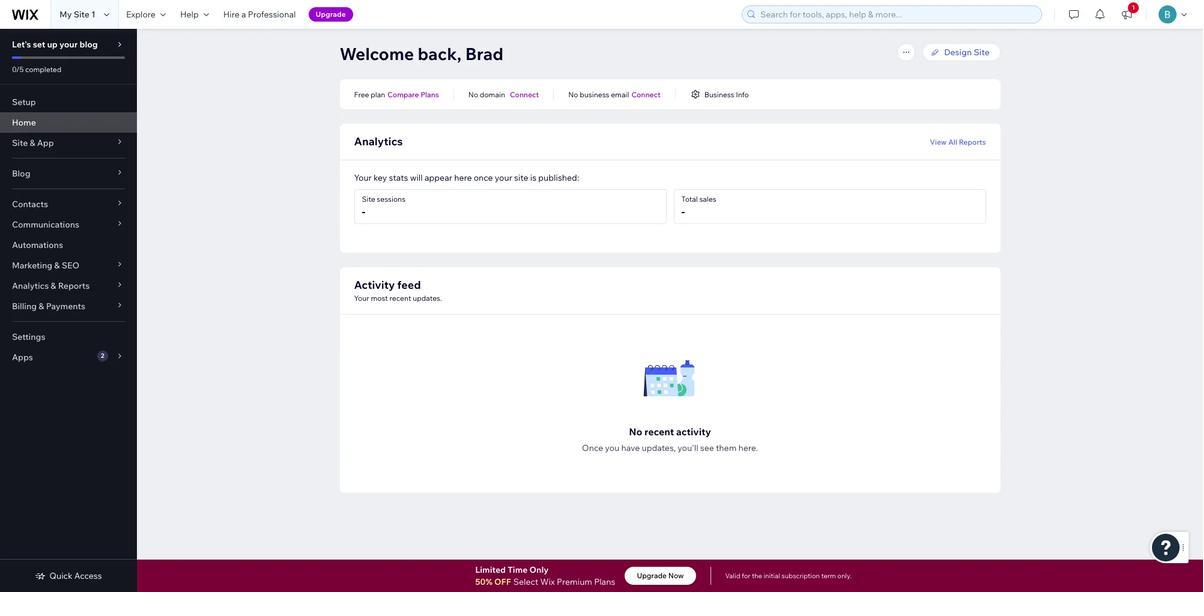 Task type: describe. For each thing, give the bounding box(es) containing it.
quick access
[[49, 571, 102, 582]]

home link
[[0, 112, 137, 133]]

premium
[[557, 577, 593, 588]]

quick access button
[[35, 571, 102, 582]]

home
[[12, 117, 36, 128]]

billing
[[12, 301, 37, 312]]

activity
[[677, 426, 711, 438]]

upgrade for upgrade
[[316, 10, 346, 19]]

total
[[682, 195, 698, 204]]

initial
[[764, 572, 781, 581]]

up
[[47, 39, 58, 50]]

my
[[60, 9, 72, 20]]

limited time only 50% off select wix premium plans
[[476, 565, 616, 588]]

0/5 completed
[[12, 65, 61, 74]]

site sessions -
[[362, 195, 406, 219]]

1 your from the top
[[354, 172, 372, 183]]

key
[[374, 172, 387, 183]]

- for total sales -
[[682, 205, 685, 219]]

upgrade for upgrade now
[[637, 572, 667, 581]]

automations link
[[0, 235, 137, 255]]

valid
[[726, 572, 741, 581]]

explore
[[126, 9, 156, 20]]

access
[[74, 571, 102, 582]]

1 inside button
[[1133, 4, 1136, 11]]

0/5
[[12, 65, 24, 74]]

set
[[33, 39, 45, 50]]

no for domain
[[469, 90, 479, 99]]

recent inside no recent activity once you have updates, you'll see them here.
[[645, 426, 674, 438]]

brad
[[466, 43, 504, 64]]

billing & payments
[[12, 301, 85, 312]]

help
[[180, 9, 199, 20]]

design site link
[[923, 43, 1001, 61]]

free
[[354, 90, 369, 99]]

sales
[[700, 195, 717, 204]]

marketing & seo
[[12, 260, 79, 271]]

blog
[[80, 39, 98, 50]]

- for site sessions -
[[362, 205, 366, 219]]

blog
[[12, 168, 30, 179]]

setup link
[[0, 92, 137, 112]]

feed
[[398, 278, 421, 292]]

term
[[822, 572, 837, 581]]

stats
[[389, 172, 408, 183]]

site
[[515, 172, 529, 183]]

reports for view all reports
[[960, 137, 987, 146]]

subscription
[[782, 572, 820, 581]]

Search for tools, apps, help & more... field
[[757, 6, 1039, 23]]

connect link for no business email connect
[[632, 89, 661, 100]]

updates.
[[413, 294, 442, 303]]

design
[[945, 47, 973, 58]]

automations
[[12, 240, 63, 251]]

recent inside 'activity feed your most recent updates.'
[[390, 294, 411, 303]]

welcome back, brad
[[340, 43, 504, 64]]

1 vertical spatial your
[[495, 172, 513, 183]]

activity feed your most recent updates.
[[354, 278, 442, 303]]

site & app
[[12, 138, 54, 148]]

all
[[949, 137, 958, 146]]

time
[[508, 565, 528, 576]]

email
[[611, 90, 630, 99]]

plans inside limited time only 50% off select wix premium plans
[[594, 577, 616, 588]]

& for marketing
[[54, 260, 60, 271]]

& for analytics
[[51, 281, 56, 291]]

contacts button
[[0, 194, 137, 215]]

you'll
[[678, 443, 699, 454]]

& for billing
[[39, 301, 44, 312]]

analytics for analytics & reports
[[12, 281, 49, 291]]

0 horizontal spatial 1
[[91, 9, 96, 20]]

0 horizontal spatial plans
[[421, 90, 439, 99]]

blog button
[[0, 163, 137, 184]]

now
[[669, 572, 684, 581]]

design site
[[945, 47, 990, 58]]

payments
[[46, 301, 85, 312]]

the
[[752, 572, 763, 581]]

communications button
[[0, 215, 137, 235]]

site inside "site sessions -"
[[362, 195, 375, 204]]

my site 1
[[60, 9, 96, 20]]

settings
[[12, 332, 45, 343]]

no business email connect
[[569, 90, 661, 99]]

business info button
[[690, 89, 749, 100]]

for
[[742, 572, 751, 581]]

let's
[[12, 39, 31, 50]]

analytics & reports button
[[0, 276, 137, 296]]

published:
[[539, 172, 580, 183]]

app
[[37, 138, 54, 148]]

will
[[410, 172, 423, 183]]



Task type: locate. For each thing, give the bounding box(es) containing it.
upgrade
[[316, 10, 346, 19], [637, 572, 667, 581]]

2 your from the top
[[354, 294, 369, 303]]

domain
[[480, 90, 505, 99]]

reports down seo at top
[[58, 281, 90, 291]]

2 - from the left
[[682, 205, 685, 219]]

upgrade button
[[309, 7, 353, 22]]

1 horizontal spatial 1
[[1133, 4, 1136, 11]]

site right my
[[74, 9, 89, 20]]

only
[[530, 565, 549, 576]]

0 vertical spatial upgrade
[[316, 10, 346, 19]]

most
[[371, 294, 388, 303]]

view all reports button
[[931, 136, 987, 147]]

welcome
[[340, 43, 414, 64]]

analytics down marketing
[[12, 281, 49, 291]]

- inside total sales -
[[682, 205, 685, 219]]

site inside popup button
[[12, 138, 28, 148]]

here.
[[739, 443, 758, 454]]

info
[[736, 90, 749, 99]]

connect link right domain
[[510, 89, 539, 100]]

reports inside button
[[960, 137, 987, 146]]

upgrade inside upgrade now button
[[637, 572, 667, 581]]

1 horizontal spatial connect link
[[632, 89, 661, 100]]

0 vertical spatial recent
[[390, 294, 411, 303]]

1 horizontal spatial recent
[[645, 426, 674, 438]]

0 vertical spatial analytics
[[354, 135, 403, 148]]

reports right all
[[960, 137, 987, 146]]

1 connect from the left
[[510, 90, 539, 99]]

1 vertical spatial reports
[[58, 281, 90, 291]]

compare
[[388, 90, 419, 99]]

connect link for no domain connect
[[510, 89, 539, 100]]

0 horizontal spatial no
[[469, 90, 479, 99]]

apps
[[12, 352, 33, 363]]

help button
[[173, 0, 216, 29]]

sidebar element
[[0, 29, 137, 593]]

setup
[[12, 97, 36, 108]]

your inside 'activity feed your most recent updates.'
[[354, 294, 369, 303]]

site right design
[[974, 47, 990, 58]]

compare plans link
[[388, 89, 439, 100]]

no left business
[[569, 90, 579, 99]]

communications
[[12, 219, 79, 230]]

1 - from the left
[[362, 205, 366, 219]]

once
[[582, 443, 604, 454]]

your inside sidebar element
[[59, 39, 78, 50]]

seo
[[62, 260, 79, 271]]

connect link
[[510, 89, 539, 100], [632, 89, 661, 100]]

your left site at the top left of page
[[495, 172, 513, 183]]

0 horizontal spatial -
[[362, 205, 366, 219]]

total sales -
[[682, 195, 717, 219]]

1 vertical spatial plans
[[594, 577, 616, 588]]

no for business
[[569, 90, 579, 99]]

2 connect from the left
[[632, 90, 661, 99]]

reports for analytics & reports
[[58, 281, 90, 291]]

&
[[30, 138, 35, 148], [54, 260, 60, 271], [51, 281, 56, 291], [39, 301, 44, 312]]

0 horizontal spatial analytics
[[12, 281, 49, 291]]

1 vertical spatial your
[[354, 294, 369, 303]]

view all reports
[[931, 137, 987, 146]]

0 horizontal spatial upgrade
[[316, 10, 346, 19]]

0 horizontal spatial connect
[[510, 90, 539, 99]]

1 horizontal spatial plans
[[594, 577, 616, 588]]

no inside no recent activity once you have updates, you'll see them here.
[[629, 426, 643, 438]]

your left key
[[354, 172, 372, 183]]

0 horizontal spatial your
[[59, 39, 78, 50]]

activity
[[354, 278, 395, 292]]

2
[[101, 352, 104, 360]]

business
[[705, 90, 735, 99]]

hire a professional link
[[216, 0, 303, 29]]

hire a professional
[[223, 9, 296, 20]]

connect link right email
[[632, 89, 661, 100]]

reports
[[960, 137, 987, 146], [58, 281, 90, 291]]

1 horizontal spatial -
[[682, 205, 685, 219]]

& left seo at top
[[54, 260, 60, 271]]

upgrade left now at the bottom right of page
[[637, 572, 667, 581]]

1 button
[[1114, 0, 1141, 29]]

0 horizontal spatial recent
[[390, 294, 411, 303]]

view
[[931, 137, 947, 146]]

professional
[[248, 9, 296, 20]]

off
[[495, 577, 511, 588]]

a
[[242, 9, 246, 20]]

analytics inside popup button
[[12, 281, 49, 291]]

no domain connect
[[469, 90, 539, 99]]

no
[[469, 90, 479, 99], [569, 90, 579, 99], [629, 426, 643, 438]]

your
[[59, 39, 78, 50], [495, 172, 513, 183]]

business
[[580, 90, 610, 99]]

& right billing
[[39, 301, 44, 312]]

recent up updates,
[[645, 426, 674, 438]]

1 vertical spatial recent
[[645, 426, 674, 438]]

50%
[[476, 577, 493, 588]]

& left app
[[30, 138, 35, 148]]

plans right 'compare'
[[421, 90, 439, 99]]

& for site
[[30, 138, 35, 148]]

marketing & seo button
[[0, 255, 137, 276]]

0 vertical spatial plans
[[421, 90, 439, 99]]

no for recent
[[629, 426, 643, 438]]

no up 'have'
[[629, 426, 643, 438]]

& up 'billing & payments'
[[51, 281, 56, 291]]

2 horizontal spatial no
[[629, 426, 643, 438]]

1 horizontal spatial no
[[569, 90, 579, 99]]

upgrade inside upgrade button
[[316, 10, 346, 19]]

1 connect link from the left
[[510, 89, 539, 100]]

your left most
[[354, 294, 369, 303]]

valid for the initial subscription term only.
[[726, 572, 852, 581]]

site left sessions
[[362, 195, 375, 204]]

0 vertical spatial reports
[[960, 137, 987, 146]]

plans
[[421, 90, 439, 99], [594, 577, 616, 588]]

hire
[[223, 9, 240, 20]]

0 vertical spatial your
[[59, 39, 78, 50]]

quick
[[49, 571, 73, 582]]

1 vertical spatial upgrade
[[637, 572, 667, 581]]

limited
[[476, 565, 506, 576]]

2 connect link from the left
[[632, 89, 661, 100]]

no left domain
[[469, 90, 479, 99]]

upgrade right professional
[[316, 10, 346, 19]]

your right up
[[59, 39, 78, 50]]

0 horizontal spatial reports
[[58, 281, 90, 291]]

is
[[531, 172, 537, 183]]

recent down feed
[[390, 294, 411, 303]]

them
[[716, 443, 737, 454]]

connect right domain
[[510, 90, 539, 99]]

1 vertical spatial analytics
[[12, 281, 49, 291]]

have
[[622, 443, 640, 454]]

plan
[[371, 90, 385, 99]]

completed
[[25, 65, 61, 74]]

0 horizontal spatial connect link
[[510, 89, 539, 100]]

site down home
[[12, 138, 28, 148]]

upgrade now
[[637, 572, 684, 581]]

contacts
[[12, 199, 48, 210]]

back,
[[418, 43, 462, 64]]

- inside "site sessions -"
[[362, 205, 366, 219]]

billing & payments button
[[0, 296, 137, 317]]

connect right email
[[632, 90, 661, 99]]

reports inside popup button
[[58, 281, 90, 291]]

here
[[454, 172, 472, 183]]

analytics for analytics
[[354, 135, 403, 148]]

once
[[474, 172, 493, 183]]

updates,
[[642, 443, 676, 454]]

1 horizontal spatial upgrade
[[637, 572, 667, 581]]

site
[[74, 9, 89, 20], [974, 47, 990, 58], [12, 138, 28, 148], [362, 195, 375, 204]]

appear
[[425, 172, 453, 183]]

1 horizontal spatial connect
[[632, 90, 661, 99]]

let's set up your blog
[[12, 39, 98, 50]]

1 horizontal spatial your
[[495, 172, 513, 183]]

select
[[514, 577, 539, 588]]

0 vertical spatial your
[[354, 172, 372, 183]]

upgrade now button
[[625, 567, 696, 585]]

wix
[[541, 577, 555, 588]]

analytics
[[354, 135, 403, 148], [12, 281, 49, 291]]

1 horizontal spatial analytics
[[354, 135, 403, 148]]

analytics up key
[[354, 135, 403, 148]]

& inside popup button
[[51, 281, 56, 291]]

plans right "premium"
[[594, 577, 616, 588]]

business info
[[705, 90, 749, 99]]

1 horizontal spatial reports
[[960, 137, 987, 146]]

no recent activity once you have updates, you'll see them here.
[[582, 426, 758, 454]]



Task type: vqa. For each thing, say whether or not it's contained in the screenshot.
Recommended at the top of the page
no



